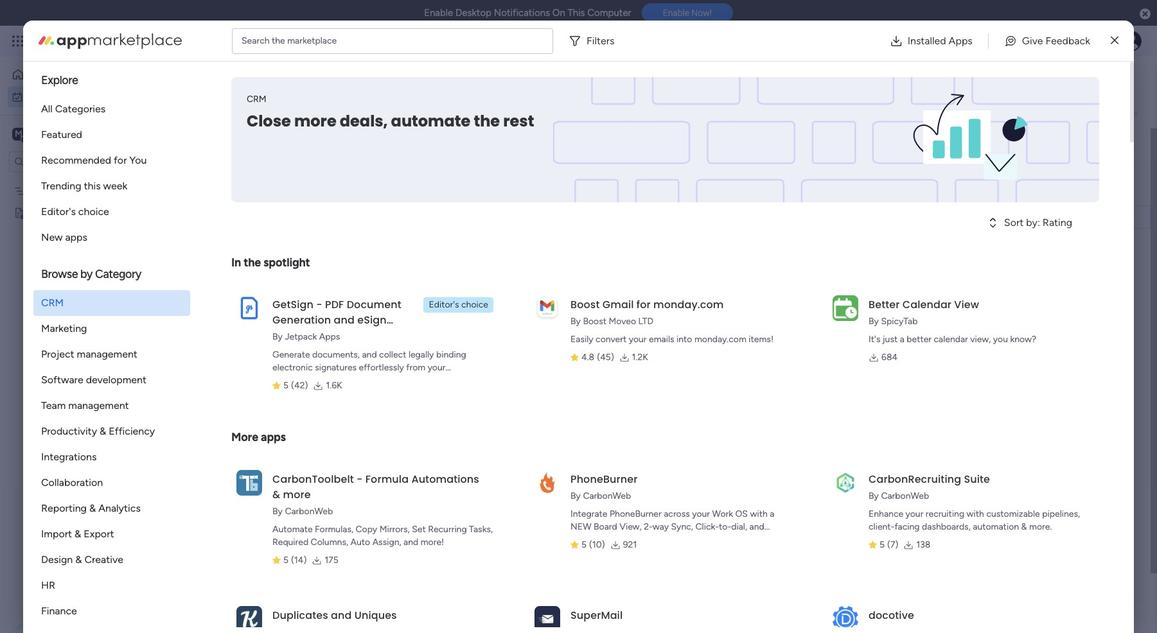 Task type: locate. For each thing, give the bounding box(es) containing it.
my down see plans button
[[193, 75, 222, 103]]

1 horizontal spatial crm
[[247, 94, 267, 105]]

& inside 'enhance your recruiting with customizable pipelines, client-facing dashboards, automation & more.'
[[1022, 522, 1027, 533]]

efficiency
[[109, 425, 155, 438]]

5
[[283, 380, 289, 391], [582, 540, 587, 551], [880, 540, 885, 551], [283, 555, 289, 566]]

0 inside this week / 0 items
[[285, 305, 291, 316]]

it
[[1037, 212, 1042, 223]]

0 vertical spatial monday.com
[[654, 298, 724, 312]]

crm close more deals, automate the rest
[[247, 94, 534, 132]]

app logo image for generate documents, and collect legally binding electronic signatures effortlessly from your monday.com boards
[[237, 295, 262, 321]]

1 with from the left
[[750, 509, 768, 520]]

0 vertical spatial editor's
[[41, 206, 76, 218]]

1 vertical spatial more
[[283, 488, 311, 503]]

1 vertical spatial 0
[[285, 305, 291, 316]]

editor's down marketing plan
[[41, 206, 76, 218]]

- left pdf
[[316, 298, 322, 312]]

0 horizontal spatial work
[[43, 91, 62, 102]]

0 horizontal spatial choice
[[78, 206, 109, 218]]

week for next
[[245, 348, 275, 364]]

work up to- at right
[[712, 509, 733, 520]]

1 horizontal spatial choice
[[461, 299, 488, 310]]

/ down the collection
[[278, 348, 284, 364]]

0 vertical spatial marketing
[[30, 185, 70, 196]]

1 vertical spatial work
[[712, 509, 733, 520]]

formula
[[366, 472, 409, 487]]

by up enhance
[[869, 491, 879, 502]]

a inside integrate phoneburner across your work os with a new board view, 2-way sync, click-to-dial, and custom automations.
[[770, 509, 775, 520]]

5 left (10)
[[582, 540, 587, 551]]

dial,
[[732, 522, 747, 533]]

5 left (14)
[[283, 555, 289, 566]]

/ left 1
[[281, 186, 287, 202]]

duplicates
[[272, 609, 328, 623]]

1 horizontal spatial my
[[193, 75, 222, 103]]

& left more. at right
[[1022, 522, 1027, 533]]

productivity & efficiency
[[41, 425, 155, 438]]

a left date
[[265, 440, 273, 456]]

2 with from the left
[[967, 509, 985, 520]]

1 horizontal spatial work
[[104, 33, 127, 48]]

0 horizontal spatial carbonweb
[[285, 506, 333, 517]]

app logo image for easily convert your emails into monday.com items!
[[535, 296, 560, 321]]

monday.com down the electronic
[[272, 375, 325, 386]]

0 horizontal spatial with
[[750, 509, 768, 520]]

installed
[[908, 34, 946, 47]]

/ for next week /
[[278, 348, 284, 364]]

rating
[[1043, 217, 1073, 229]]

(45)
[[597, 352, 614, 363]]

ltd
[[638, 316, 654, 327]]

items up getsign
[[273, 259, 295, 270]]

0 horizontal spatial enable
[[424, 7, 453, 19]]

by up the automate
[[272, 506, 283, 517]]

copy
[[356, 524, 377, 535]]

apps
[[65, 231, 87, 244], [261, 431, 286, 445]]

monday.com inside the generate documents, and collect legally binding electronic signatures effortlessly from your monday.com boards
[[272, 375, 325, 386]]

1 horizontal spatial the
[[272, 35, 285, 46]]

my for my work
[[193, 75, 222, 103]]

management for team management
[[68, 400, 129, 412]]

0 horizontal spatial editor's
[[41, 206, 76, 218]]

the
[[272, 35, 285, 46], [474, 111, 500, 132], [244, 256, 261, 270]]

0 vertical spatial this
[[568, 7, 585, 19]]

carbonweb up the integrate
[[583, 491, 631, 502]]

banner logo image
[[850, 77, 1084, 202]]

& up 'export'
[[89, 503, 96, 515]]

1 horizontal spatial carbonweb
[[583, 491, 631, 502]]

0 vertical spatial editor's choice
[[41, 206, 109, 218]]

and right dial, on the bottom right
[[750, 522, 765, 533]]

choice
[[78, 206, 109, 218], [461, 299, 488, 310]]

5 left (42)
[[283, 380, 289, 391]]

trending this week
[[41, 180, 127, 192]]

None search field
[[190, 129, 310, 149]]

enable now! button
[[642, 3, 733, 23]]

0 vertical spatial more
[[294, 111, 337, 132]]

it's
[[869, 334, 881, 345]]

0 horizontal spatial crm
[[41, 297, 64, 309]]

Filter dashboard by text search field
[[190, 129, 310, 149]]

your inside integrate phoneburner across your work os with a new board view, 2-way sync, click-to-dial, and custom automations.
[[692, 509, 710, 520]]

and down the set on the bottom left of the page
[[404, 537, 419, 548]]

& right design
[[75, 554, 82, 566]]

items up the collection
[[293, 305, 315, 316]]

1 image
[[970, 26, 981, 41]]

your up click-
[[692, 509, 710, 520]]

gmail
[[603, 298, 634, 312]]

5 (42)
[[283, 380, 308, 391]]

- inside carbontoolbelt - formula automations & more by carbonweb
[[357, 472, 363, 487]]

1 horizontal spatial board
[[725, 185, 748, 196]]

week right this
[[103, 180, 127, 192]]

apps right more
[[261, 431, 286, 445]]

enable left desktop
[[424, 7, 453, 19]]

marketing up project
[[41, 323, 87, 335]]

2 vertical spatial management
[[68, 400, 129, 412]]

main workspace
[[30, 128, 105, 140]]

by jetpack apps
[[272, 332, 340, 343]]

1 vertical spatial boost
[[583, 316, 607, 327]]

editor's choice up binding
[[429, 299, 488, 310]]

this right on
[[568, 7, 585, 19]]

work up all
[[43, 91, 62, 102]]

items inside today / 0 items
[[273, 259, 295, 270]]

phoneburner up view,
[[610, 509, 662, 520]]

1 horizontal spatial apps
[[949, 34, 973, 47]]

and up effortlessly
[[362, 350, 377, 361]]

for left you
[[114, 154, 127, 166]]

0 vertical spatial apps
[[65, 231, 87, 244]]

work for monday
[[104, 33, 127, 48]]

1 horizontal spatial for
[[637, 298, 651, 312]]

monday.com right into
[[695, 334, 747, 345]]

collaboration
[[41, 477, 103, 489]]

items inside this week / 0 items
[[293, 305, 315, 316]]

the right in
[[244, 256, 261, 270]]

by up it's
[[869, 316, 879, 327]]

boost left gmail
[[571, 298, 600, 312]]

apps right 'notifications' image
[[949, 34, 973, 47]]

week right next
[[245, 348, 275, 364]]

0 horizontal spatial my
[[28, 91, 41, 102]]

1 vertical spatial the
[[474, 111, 500, 132]]

the left rest
[[474, 111, 500, 132]]

status
[[1003, 185, 1029, 196]]

/
[[281, 186, 287, 202], [256, 255, 262, 271], [276, 301, 282, 317], [278, 348, 284, 364], [306, 440, 312, 456]]

/ right date
[[306, 440, 312, 456]]

more apps
[[231, 431, 286, 445]]

0 vertical spatial for
[[114, 154, 127, 166]]

0 horizontal spatial apps
[[65, 231, 87, 244]]

work
[[227, 75, 279, 103], [712, 509, 733, 520]]

list box containing marketing plan
[[0, 177, 164, 397]]

easily
[[571, 334, 594, 345]]

& left 'export'
[[75, 528, 81, 540]]

1 horizontal spatial a
[[770, 509, 775, 520]]

apps for new apps
[[65, 231, 87, 244]]

1 horizontal spatial enable
[[663, 8, 690, 18]]

684
[[882, 352, 898, 363]]

your inside the generate documents, and collect legally binding electronic signatures effortlessly from your monday.com boards
[[428, 362, 446, 373]]

recruiting
[[926, 509, 965, 520]]

crm inside crm close more deals, automate the rest
[[247, 94, 267, 105]]

0 vertical spatial phoneburner
[[571, 472, 638, 487]]

0 horizontal spatial a
[[265, 440, 273, 456]]

reporting
[[41, 503, 87, 515]]

by up the integrate
[[571, 491, 581, 502]]

duplicates and uniques
[[272, 609, 397, 623]]

week down today / 0 items
[[243, 301, 273, 317]]

5 for carbonrecruiting suite
[[880, 540, 885, 551]]

this up next
[[217, 301, 240, 317]]

boost gmail for monday.com by boost moveo ltd
[[571, 298, 724, 327]]

0 vertical spatial -
[[316, 298, 322, 312]]

the right search at the left top of page
[[272, 35, 285, 46]]

0 up the collection
[[285, 305, 291, 316]]

your down binding
[[428, 362, 446, 373]]

editor's up binding
[[429, 299, 459, 310]]

1 vertical spatial editor's
[[429, 299, 459, 310]]

0 vertical spatial the
[[272, 35, 285, 46]]

by up easily
[[571, 316, 581, 327]]

select product image
[[12, 35, 24, 48]]

5 left (7)
[[880, 540, 885, 551]]

0 for next week /
[[287, 352, 293, 362]]

and
[[334, 313, 355, 328], [362, 350, 377, 361], [750, 522, 765, 533], [404, 537, 419, 548], [331, 609, 352, 623]]

integrations
[[41, 451, 97, 463]]

customize
[[431, 133, 474, 144]]

1 vertical spatial apps
[[319, 332, 340, 343]]

0 inside next week / 0 items
[[287, 352, 293, 362]]

list box
[[0, 177, 164, 397]]

a
[[900, 334, 905, 345], [265, 440, 273, 456], [770, 509, 775, 520]]

rest
[[503, 111, 534, 132]]

1 vertical spatial a
[[265, 440, 273, 456]]

by
[[80, 267, 93, 281]]

921
[[623, 540, 637, 551]]

dapulse close image
[[1140, 8, 1151, 21]]

by:
[[1027, 217, 1040, 229]]

browse
[[41, 267, 78, 281]]

items down "by jetpack apps"
[[295, 352, 318, 362]]

hr
[[41, 580, 55, 592]]

1 vertical spatial management
[[77, 348, 137, 361]]

home
[[30, 69, 54, 80]]

a right os
[[770, 509, 775, 520]]

more down carbontoolbelt
[[283, 488, 311, 503]]

0 vertical spatial 0
[[265, 259, 271, 270]]

& for analytics
[[89, 503, 96, 515]]

notifications image
[[932, 35, 945, 48]]

0 down jetpack
[[287, 352, 293, 362]]

0 vertical spatial apps
[[949, 34, 973, 47]]

monday.com up into
[[654, 298, 724, 312]]

app logo image for integrate phoneburner across your work os with a new board view, 2-way sync, click-to-dial, and custom automations.
[[535, 470, 560, 496]]

computer
[[588, 7, 632, 19]]

2 horizontal spatial a
[[900, 334, 905, 345]]

choice down the plan
[[78, 206, 109, 218]]

2 horizontal spatial carbonweb
[[881, 491, 929, 502]]

0 horizontal spatial the
[[244, 256, 261, 270]]

electronic
[[272, 362, 313, 373]]

give feedback
[[1022, 34, 1091, 47]]

software
[[41, 374, 83, 386]]

/ up the collection
[[276, 301, 282, 317]]

management for project management
[[77, 348, 137, 361]]

category
[[95, 267, 141, 281]]

& left efficiency
[[100, 425, 106, 438]]

- for getsign
[[316, 298, 322, 312]]

marketing for marketing plan
[[30, 185, 70, 196]]

app logo image for it's just a better calendar view, you know?
[[833, 295, 859, 321]]

work inside my work button
[[43, 91, 62, 102]]

crm up close
[[247, 94, 267, 105]]

0 horizontal spatial work
[[227, 75, 279, 103]]

carbonweb inside carbonrecruiting suite by carbonweb
[[881, 491, 929, 502]]

crm
[[247, 94, 267, 105], [41, 297, 64, 309]]

- inside getsign - pdf document generation and esign collection
[[316, 298, 322, 312]]

for
[[114, 154, 127, 166], [637, 298, 651, 312]]

my inside button
[[28, 91, 41, 102]]

enable left now!
[[663, 8, 690, 18]]

work up close
[[227, 75, 279, 103]]

boards
[[327, 375, 354, 386]]

2 horizontal spatial the
[[474, 111, 500, 132]]

1 vertical spatial marketing
[[41, 323, 87, 335]]

you
[[993, 334, 1008, 345]]

crm down browse at the left top of the page
[[41, 297, 64, 309]]

1 vertical spatial apps
[[261, 431, 286, 445]]

board inside integrate phoneburner across your work os with a new board view, 2-way sync, click-to-dial, and custom automations.
[[594, 522, 617, 533]]

1 horizontal spatial editor's choice
[[429, 299, 488, 310]]

1 horizontal spatial -
[[357, 472, 363, 487]]

sort
[[1004, 217, 1024, 229]]

marketing up 'notes'
[[30, 185, 70, 196]]

more inside crm close more deals, automate the rest
[[294, 111, 337, 132]]

app logo image
[[237, 295, 262, 321], [833, 295, 859, 321], [535, 296, 560, 321], [237, 470, 262, 496], [535, 470, 560, 496], [833, 470, 859, 496], [237, 607, 262, 632], [535, 607, 560, 632], [833, 607, 859, 632]]

better
[[907, 334, 932, 345]]

0 right in
[[265, 259, 271, 270]]

workspace image
[[12, 127, 25, 141]]

1 horizontal spatial with
[[967, 509, 985, 520]]

custom
[[571, 535, 601, 546]]

search everything image
[[1048, 35, 1061, 48]]

automations
[[412, 472, 479, 487]]

plans
[[242, 35, 264, 46]]

editor's choice down the plan
[[41, 206, 109, 218]]

with right os
[[750, 509, 768, 520]]

dates
[[245, 186, 278, 202]]

2 vertical spatial week
[[245, 348, 275, 364]]

work right monday
[[104, 33, 127, 48]]

apps up documents,
[[319, 332, 340, 343]]

1 vertical spatial phoneburner
[[610, 509, 662, 520]]

app logo image for enhance your recruiting with customizable pipelines, client-facing dashboards, automation & more.
[[833, 470, 859, 496]]

/ for this week /
[[276, 301, 282, 317]]

2 vertical spatial a
[[770, 509, 775, 520]]

lottie animation element
[[0, 504, 164, 634]]

crm for crm
[[41, 297, 64, 309]]

option
[[0, 179, 164, 182]]

choice up binding
[[461, 299, 488, 310]]

for up ltd
[[637, 298, 651, 312]]

more right close
[[294, 111, 337, 132]]

items inside next week / 0 items
[[295, 352, 318, 362]]

carbonweb up the automate
[[285, 506, 333, 517]]

- for carbontoolbelt
[[357, 472, 363, 487]]

- left formula
[[357, 472, 363, 487]]

1 horizontal spatial apps
[[261, 431, 286, 445]]

1 vertical spatial for
[[637, 298, 651, 312]]

5 for phoneburner
[[582, 540, 587, 551]]

automation
[[973, 522, 1019, 533]]

carbontoolbelt - formula automations & more by carbonweb
[[272, 472, 479, 517]]

more
[[231, 431, 258, 445]]

carbonweb down carbonrecruiting
[[881, 491, 929, 502]]

monday.com inside boost gmail for monday.com by boost moveo ltd
[[654, 298, 724, 312]]

enable for enable now!
[[663, 8, 690, 18]]

& up the automate
[[272, 488, 280, 503]]

priority
[[1092, 185, 1120, 196]]

carbonweb inside phoneburner by carbonweb
[[583, 491, 631, 502]]

1
[[290, 190, 294, 201]]

0 vertical spatial crm
[[247, 94, 267, 105]]

0 horizontal spatial this
[[217, 301, 240, 317]]

project management
[[41, 348, 137, 361]]

enable
[[424, 7, 453, 19], [663, 8, 690, 18]]

just
[[883, 334, 898, 345]]

dashboards,
[[922, 522, 971, 533]]

apps right new
[[65, 231, 87, 244]]

1 vertical spatial -
[[357, 472, 363, 487]]

productivity
[[41, 425, 97, 438]]

your up facing
[[906, 509, 924, 520]]

boost up easily
[[583, 316, 607, 327]]

import
[[41, 528, 72, 540]]

suite
[[964, 472, 990, 487]]

1 vertical spatial week
[[243, 301, 273, 317]]

you
[[129, 154, 147, 166]]

and down pdf
[[334, 313, 355, 328]]

2 vertical spatial monday.com
[[272, 375, 325, 386]]

help image
[[1076, 35, 1089, 48]]

marketing inside list box
[[30, 185, 70, 196]]

a right just
[[900, 334, 905, 345]]

0 horizontal spatial board
[[594, 522, 617, 533]]

0 horizontal spatial editor's choice
[[41, 206, 109, 218]]

1 vertical spatial crm
[[41, 297, 64, 309]]

1 vertical spatial board
[[594, 522, 617, 533]]

by inside boost gmail for monday.com by boost moveo ltd
[[571, 316, 581, 327]]

hide done items
[[339, 133, 405, 144]]

phoneburner up the integrate
[[571, 472, 638, 487]]

1 horizontal spatial work
[[712, 509, 733, 520]]

phoneburner
[[571, 472, 638, 487], [610, 509, 662, 520]]

& for export
[[75, 528, 81, 540]]

enable for enable desktop notifications on this computer
[[424, 7, 453, 19]]

2 vertical spatial 0
[[287, 352, 293, 362]]

facing
[[895, 522, 920, 533]]

2 vertical spatial the
[[244, 256, 261, 270]]

0 horizontal spatial -
[[316, 298, 322, 312]]

monday.com
[[654, 298, 724, 312], [695, 334, 747, 345], [272, 375, 325, 386]]

& for efficiency
[[100, 425, 106, 438]]

filters button
[[564, 28, 625, 54]]

apps
[[949, 34, 973, 47], [319, 332, 340, 343]]

give feedback link
[[994, 28, 1101, 54]]

marketing for marketing
[[41, 323, 87, 335]]

1 vertical spatial work
[[43, 91, 62, 102]]

my down 'home'
[[28, 91, 41, 102]]

with up automation
[[967, 509, 985, 520]]

dapulse x slim image
[[1111, 33, 1119, 49]]

enable inside button
[[663, 8, 690, 18]]

my
[[193, 75, 222, 103], [28, 91, 41, 102]]

0 vertical spatial work
[[104, 33, 127, 48]]



Task type: vqa. For each thing, say whether or not it's contained in the screenshot.


Task type: describe. For each thing, give the bounding box(es) containing it.
lottie animation image
[[0, 504, 164, 634]]

0 vertical spatial a
[[900, 334, 905, 345]]

installed apps button
[[880, 28, 983, 54]]

today / 0 items
[[217, 255, 295, 271]]

1 horizontal spatial this
[[568, 7, 585, 19]]

view
[[955, 298, 980, 312]]

4.8 (45)
[[582, 352, 614, 363]]

across
[[664, 509, 690, 520]]

the for marketplace
[[272, 35, 285, 46]]

and inside automate formulas, copy mirrors, set recurring tasks, required columns, auto assign, and more!
[[404, 537, 419, 548]]

0 vertical spatial boost
[[571, 298, 600, 312]]

more!
[[421, 537, 444, 548]]

installed apps
[[908, 34, 973, 47]]

columns,
[[311, 537, 348, 548]]

apps inside installed apps button
[[949, 34, 973, 47]]

set
[[412, 524, 426, 535]]

inbox image
[[960, 35, 973, 48]]

categories
[[55, 103, 106, 115]]

plan
[[73, 185, 90, 196]]

my for my work
[[28, 91, 41, 102]]

carbonrecruiting suite by carbonweb
[[869, 472, 990, 502]]

invite members image
[[988, 35, 1001, 48]]

apps for more apps
[[261, 431, 286, 445]]

your inside 'enhance your recruiting with customizable pipelines, client-facing dashboards, automation & more.'
[[906, 509, 924, 520]]

0 horizontal spatial apps
[[319, 332, 340, 343]]

for inside boost gmail for monday.com by boost moveo ltd
[[637, 298, 651, 312]]

with inside integrate phoneburner across your work os with a new board view, 2-way sync, click-to-dial, and custom automations.
[[750, 509, 768, 520]]

close
[[247, 111, 291, 132]]

5 for carbontoolbelt - formula automations & more
[[283, 555, 289, 566]]

marketplace
[[287, 35, 337, 46]]

workspace selection element
[[12, 126, 107, 143]]

1 vertical spatial this
[[217, 301, 240, 317]]

all categories
[[41, 103, 106, 115]]

enhance
[[869, 509, 904, 520]]

new apps
[[41, 231, 87, 244]]

apps image
[[1017, 35, 1030, 48]]

in the spotlight
[[231, 256, 310, 270]]

automate
[[272, 524, 313, 535]]

item
[[296, 190, 314, 201]]

/ for past dates /
[[281, 186, 287, 202]]

legally
[[409, 350, 434, 361]]

& for creative
[[75, 554, 82, 566]]

& inside carbontoolbelt - formula automations & more by carbonweb
[[272, 488, 280, 503]]

give
[[1022, 34, 1043, 47]]

2-
[[644, 522, 653, 533]]

view,
[[620, 522, 642, 533]]

required
[[272, 537, 309, 548]]

more inside carbontoolbelt - formula automations & more by carbonweb
[[283, 488, 311, 503]]

see plans button
[[207, 31, 269, 51]]

0 horizontal spatial for
[[114, 154, 127, 166]]

spicytab
[[881, 316, 918, 327]]

feedback
[[1046, 34, 1091, 47]]

deals,
[[340, 111, 388, 132]]

and left the uniques
[[331, 609, 352, 623]]

browse by category
[[41, 267, 141, 281]]

/ right in
[[256, 255, 262, 271]]

0 vertical spatial board
[[725, 185, 748, 196]]

explore
[[41, 73, 78, 87]]

with inside 'enhance your recruiting with customizable pipelines, client-facing dashboards, automation & more.'
[[967, 509, 985, 520]]

uniques
[[355, 609, 397, 623]]

0 vertical spatial work
[[227, 75, 279, 103]]

emails
[[649, 334, 675, 345]]

the for spotlight
[[244, 256, 261, 270]]

give feedback button
[[994, 28, 1101, 54]]

design
[[41, 554, 73, 566]]

sort by: rating button
[[965, 213, 1100, 233]]

175
[[325, 555, 339, 566]]

and inside the generate documents, and collect legally binding electronic signatures effortlessly from your monday.com boards
[[362, 350, 377, 361]]

5 (10)
[[582, 540, 605, 551]]

by inside phoneburner by carbonweb
[[571, 491, 581, 502]]

calendar
[[934, 334, 968, 345]]

export
[[84, 528, 114, 540]]

import & export
[[41, 528, 114, 540]]

work for my
[[43, 91, 62, 102]]

getsign - pdf document generation and esign collection
[[272, 298, 402, 343]]

notes
[[30, 207, 55, 218]]

0 vertical spatial management
[[130, 33, 200, 48]]

more.
[[1030, 522, 1052, 533]]

by up next week / 0 items
[[272, 332, 283, 343]]

project
[[41, 348, 74, 361]]

phoneburner inside integrate phoneburner across your work os with a new board view, 2-way sync, click-to-dial, and custom automations.
[[610, 509, 662, 520]]

1 vertical spatial monday.com
[[695, 334, 747, 345]]

1.2k
[[632, 352, 648, 363]]

analytics
[[98, 503, 141, 515]]

on
[[553, 7, 565, 19]]

without a date /
[[217, 440, 315, 456]]

click-
[[696, 522, 719, 533]]

client-
[[869, 522, 895, 533]]

carbonrecruiting
[[869, 472, 962, 487]]

kendall parks image
[[1121, 31, 1142, 51]]

getsign
[[272, 298, 314, 312]]

document
[[347, 298, 402, 312]]

effortlessly
[[359, 362, 404, 373]]

integrate phoneburner across your work os with a new board view, 2-way sync, click-to-dial, and custom automations.
[[571, 509, 775, 546]]

collect
[[379, 350, 406, 361]]

date
[[917, 185, 936, 196]]

my work button
[[8, 86, 138, 107]]

my work
[[193, 75, 279, 103]]

mirrors,
[[380, 524, 410, 535]]

os
[[736, 509, 748, 520]]

1 vertical spatial choice
[[461, 299, 488, 310]]

1 horizontal spatial editor's
[[429, 299, 459, 310]]

way
[[653, 522, 669, 533]]

and inside integrate phoneburner across your work os with a new board view, 2-way sync, click-to-dial, and custom automations.
[[750, 522, 765, 533]]

finance
[[41, 605, 77, 618]]

work inside integrate phoneburner across your work os with a new board view, 2-way sync, click-to-dial, and custom automations.
[[712, 509, 733, 520]]

1 vertical spatial editor's choice
[[429, 299, 488, 310]]

creative
[[84, 554, 123, 566]]

in
[[231, 256, 241, 270]]

by inside carbonrecruiting suite by carbonweb
[[869, 491, 879, 502]]

date
[[276, 440, 303, 456]]

138
[[917, 540, 931, 551]]

now!
[[692, 8, 712, 18]]

see plans
[[225, 35, 264, 46]]

done
[[360, 133, 380, 144]]

by inside carbontoolbelt - formula automations & more by carbonweb
[[272, 506, 283, 517]]

see
[[225, 35, 240, 46]]

automate
[[391, 111, 471, 132]]

4.8
[[582, 352, 595, 363]]

pipelines,
[[1043, 509, 1080, 520]]

0 vertical spatial choice
[[78, 206, 109, 218]]

0 vertical spatial week
[[103, 180, 127, 192]]

app logo image for automate formulas, copy mirrors, set recurring tasks, required columns, auto assign, and more!
[[237, 470, 262, 496]]

jetpack
[[285, 332, 317, 343]]

week for this
[[243, 301, 273, 317]]

notifications
[[494, 7, 550, 19]]

marketing plan
[[30, 185, 90, 196]]

Search in workspace field
[[27, 154, 107, 169]]

0 inside today / 0 items
[[265, 259, 271, 270]]

and inside getsign - pdf document generation and esign collection
[[334, 313, 355, 328]]

items right done
[[383, 133, 405, 144]]

apps marketplace image
[[39, 33, 182, 49]]

private board image
[[13, 207, 26, 219]]

the inside crm close more deals, automate the rest
[[474, 111, 500, 132]]

your up 1.2k
[[629, 334, 647, 345]]

crm for crm close more deals, automate the rest
[[247, 94, 267, 105]]

team management
[[41, 400, 129, 412]]

this
[[84, 180, 101, 192]]

carbonweb inside carbontoolbelt - formula automations & more by carbonweb
[[285, 506, 333, 517]]

by inside the better calendar view by spicytab
[[869, 316, 879, 327]]

auto
[[351, 537, 370, 548]]

0 for this week /
[[285, 305, 291, 316]]

filters
[[587, 34, 615, 47]]



